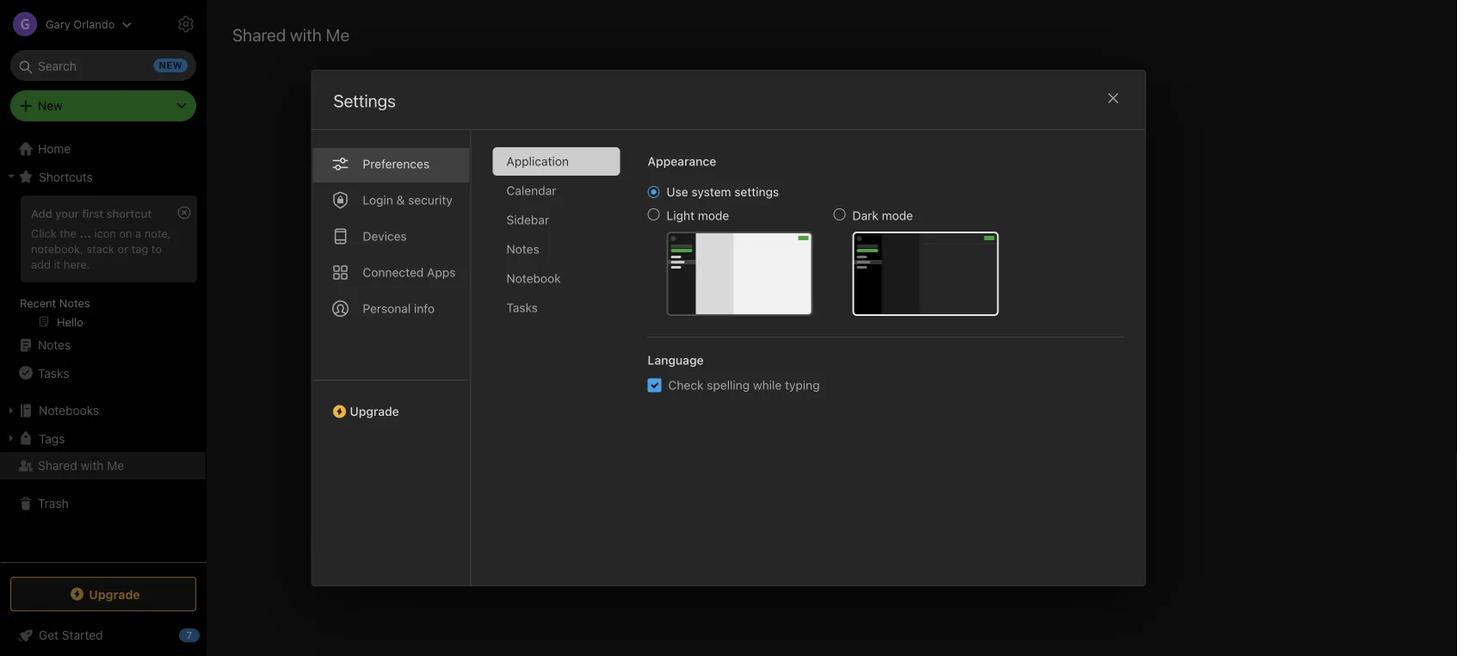 Task type: vqa. For each thing, say whether or not it's contained in the screenshot.
Connected
yes



Task type: describe. For each thing, give the bounding box(es) containing it.
with inside 'link'
[[81, 459, 104, 473]]

upgrade button inside "tab list"
[[312, 380, 471, 425]]

home link
[[0, 135, 207, 163]]

notes inside "group"
[[59, 296, 90, 309]]

use
[[667, 185, 689, 199]]

your
[[55, 207, 79, 220]]

recent
[[20, 296, 56, 309]]

shortcuts button
[[0, 163, 206, 190]]

application tab
[[493, 147, 620, 176]]

tab list for application
[[312, 130, 471, 586]]

home
[[38, 142, 71, 156]]

personal
[[363, 301, 411, 316]]

upgrade for upgrade popup button inside "tab list"
[[350, 404, 399, 418]]

nothing shared yet
[[765, 390, 900, 408]]

new
[[38, 99, 63, 113]]

a
[[135, 226, 141, 239]]

yet
[[878, 390, 900, 408]]

option group containing use system settings
[[648, 184, 999, 316]]

shared inside 'link'
[[38, 459, 77, 473]]

notebooks
[[39, 403, 99, 418]]

shared
[[825, 390, 874, 408]]

&
[[397, 193, 405, 207]]

Dark mode radio
[[834, 208, 846, 220]]

trash link
[[0, 490, 206, 518]]

...
[[80, 226, 91, 239]]

click the ...
[[31, 226, 91, 239]]

notebook,
[[31, 242, 83, 255]]

dark mode
[[853, 208, 914, 223]]

new button
[[10, 90, 196, 121]]

appearance
[[648, 154, 717, 168]]

1 horizontal spatial me
[[326, 24, 350, 44]]

light mode
[[667, 208, 730, 223]]

add
[[31, 257, 51, 270]]

first
[[82, 207, 104, 220]]

nothing
[[765, 390, 821, 408]]

group containing add your first shortcut
[[0, 190, 206, 338]]

tags
[[39, 431, 65, 445]]

click
[[31, 226, 57, 239]]

connected
[[363, 265, 424, 279]]

recent notes
[[20, 296, 90, 309]]

login & security
[[363, 193, 453, 207]]

sidebar tab
[[493, 206, 620, 234]]

settings
[[334, 90, 396, 111]]

tasks button
[[0, 359, 206, 387]]

shortcut
[[106, 207, 152, 220]]

notes inside tab
[[507, 242, 540, 256]]

apps
[[427, 265, 456, 279]]

on
[[119, 226, 132, 239]]

tree containing home
[[0, 135, 207, 561]]

1 vertical spatial upgrade button
[[10, 577, 196, 611]]

language
[[648, 353, 704, 367]]

dark
[[853, 208, 879, 223]]

spelling
[[707, 378, 750, 392]]

add
[[31, 207, 52, 220]]

icon on a note, notebook, stack or tag to add it here.
[[31, 226, 171, 270]]

notes tab
[[493, 235, 620, 263]]

trash
[[38, 496, 69, 511]]

devices
[[363, 229, 407, 243]]

notebook tab
[[493, 264, 620, 293]]

Light mode radio
[[648, 208, 660, 220]]

Use system settings radio
[[648, 186, 660, 198]]

tags button
[[0, 425, 206, 452]]

expand tags image
[[4, 431, 18, 445]]

icon
[[94, 226, 116, 239]]



Task type: locate. For each thing, give the bounding box(es) containing it.
2 mode from the left
[[882, 208, 914, 223]]

notes right recent
[[59, 296, 90, 309]]

me up settings
[[326, 24, 350, 44]]

0 vertical spatial notes
[[507, 242, 540, 256]]

0 vertical spatial shared with me
[[232, 24, 350, 44]]

mode for light mode
[[698, 208, 730, 223]]

mode
[[698, 208, 730, 223], [882, 208, 914, 223]]

check spelling while typing
[[669, 378, 820, 392]]

preferences
[[363, 157, 430, 171]]

notes
[[507, 242, 540, 256], [59, 296, 90, 309], [38, 338, 71, 352]]

mode down the system
[[698, 208, 730, 223]]

with
[[290, 24, 322, 44], [81, 459, 104, 473]]

here.
[[64, 257, 90, 270]]

option group
[[648, 184, 999, 316]]

0 vertical spatial shared
[[232, 24, 286, 44]]

tab list containing application
[[493, 147, 634, 586]]

0 horizontal spatial upgrade button
[[10, 577, 196, 611]]

0 horizontal spatial tasks
[[38, 366, 69, 380]]

tasks down notebook
[[507, 301, 538, 315]]

1 vertical spatial shared
[[38, 459, 77, 473]]

1 horizontal spatial tasks
[[507, 301, 538, 315]]

security
[[408, 193, 453, 207]]

mode for dark mode
[[882, 208, 914, 223]]

notes down recent notes
[[38, 338, 71, 352]]

light
[[667, 208, 695, 223]]

me down tags button
[[107, 459, 124, 473]]

typing
[[785, 378, 820, 392]]

upgrade inside "tab list"
[[350, 404, 399, 418]]

1 vertical spatial with
[[81, 459, 104, 473]]

1 horizontal spatial with
[[290, 24, 322, 44]]

notes link
[[0, 332, 206, 359]]

tab list
[[312, 130, 471, 586], [493, 147, 634, 586]]

0 vertical spatial tasks
[[507, 301, 538, 315]]

1 horizontal spatial shared with me
[[232, 24, 350, 44]]

close image
[[1103, 88, 1124, 108]]

0 vertical spatial upgrade button
[[312, 380, 471, 425]]

to
[[151, 242, 162, 255]]

tab list containing preferences
[[312, 130, 471, 586]]

0 horizontal spatial shared
[[38, 459, 77, 473]]

add your first shortcut
[[31, 207, 152, 220]]

Search text field
[[22, 50, 184, 81]]

system
[[692, 185, 732, 199]]

expand notebooks image
[[4, 404, 18, 418]]

0 vertical spatial upgrade
[[350, 404, 399, 418]]

login
[[363, 193, 393, 207]]

the
[[60, 226, 77, 239]]

shortcuts
[[39, 169, 93, 184]]

shared right 'settings' icon
[[232, 24, 286, 44]]

1 vertical spatial upgrade
[[89, 587, 140, 601]]

0 horizontal spatial with
[[81, 459, 104, 473]]

notes down sidebar on the top of the page
[[507, 242, 540, 256]]

shared down tags
[[38, 459, 77, 473]]

note,
[[144, 226, 171, 239]]

2 vertical spatial notes
[[38, 338, 71, 352]]

stack
[[87, 242, 115, 255]]

notebooks link
[[0, 397, 206, 425]]

settings
[[735, 185, 779, 199]]

tasks up 'notebooks'
[[38, 366, 69, 380]]

0 vertical spatial with
[[290, 24, 322, 44]]

1 vertical spatial tasks
[[38, 366, 69, 380]]

settings image
[[176, 14, 196, 34]]

me
[[326, 24, 350, 44], [107, 459, 124, 473]]

1 vertical spatial shared with me
[[38, 459, 124, 473]]

tree
[[0, 135, 207, 561]]

0 horizontal spatial tab list
[[312, 130, 471, 586]]

0 horizontal spatial upgrade
[[89, 587, 140, 601]]

connected apps
[[363, 265, 456, 279]]

0 vertical spatial me
[[326, 24, 350, 44]]

1 mode from the left
[[698, 208, 730, 223]]

shared with me
[[232, 24, 350, 44], [38, 459, 124, 473]]

it
[[54, 257, 61, 270]]

Check spelling while typing checkbox
[[648, 378, 662, 392]]

calendar tab
[[493, 177, 620, 205]]

check
[[669, 378, 704, 392]]

shared with me inside 'link'
[[38, 459, 124, 473]]

shared
[[232, 24, 286, 44], [38, 459, 77, 473]]

0 horizontal spatial shared with me
[[38, 459, 124, 473]]

or
[[118, 242, 128, 255]]

while
[[753, 378, 782, 392]]

tasks
[[507, 301, 538, 315], [38, 366, 69, 380]]

sidebar
[[507, 213, 549, 227]]

1 horizontal spatial upgrade button
[[312, 380, 471, 425]]

group
[[0, 190, 206, 338]]

upgrade for the bottom upgrade popup button
[[89, 587, 140, 601]]

1 horizontal spatial tab list
[[493, 147, 634, 586]]

tasks inside tab
[[507, 301, 538, 315]]

upgrade
[[350, 404, 399, 418], [89, 587, 140, 601]]

1 horizontal spatial mode
[[882, 208, 914, 223]]

use system settings
[[667, 185, 779, 199]]

upgrade button
[[312, 380, 471, 425], [10, 577, 196, 611]]

tasks tab
[[493, 294, 620, 322]]

tag
[[131, 242, 148, 255]]

0 horizontal spatial me
[[107, 459, 124, 473]]

tasks inside button
[[38, 366, 69, 380]]

shared with me element
[[207, 0, 1458, 656]]

1 vertical spatial notes
[[59, 296, 90, 309]]

None search field
[[22, 50, 184, 81]]

notebook
[[507, 271, 561, 285]]

application
[[507, 154, 569, 168]]

info
[[414, 301, 435, 316]]

mode right dark
[[882, 208, 914, 223]]

1 horizontal spatial shared
[[232, 24, 286, 44]]

1 vertical spatial me
[[107, 459, 124, 473]]

tab list for appearance
[[493, 147, 634, 586]]

shared with me link
[[0, 452, 206, 480]]

personal info
[[363, 301, 435, 316]]

calendar
[[507, 183, 557, 198]]

1 horizontal spatial upgrade
[[350, 404, 399, 418]]

me inside 'link'
[[107, 459, 124, 473]]

0 horizontal spatial mode
[[698, 208, 730, 223]]



